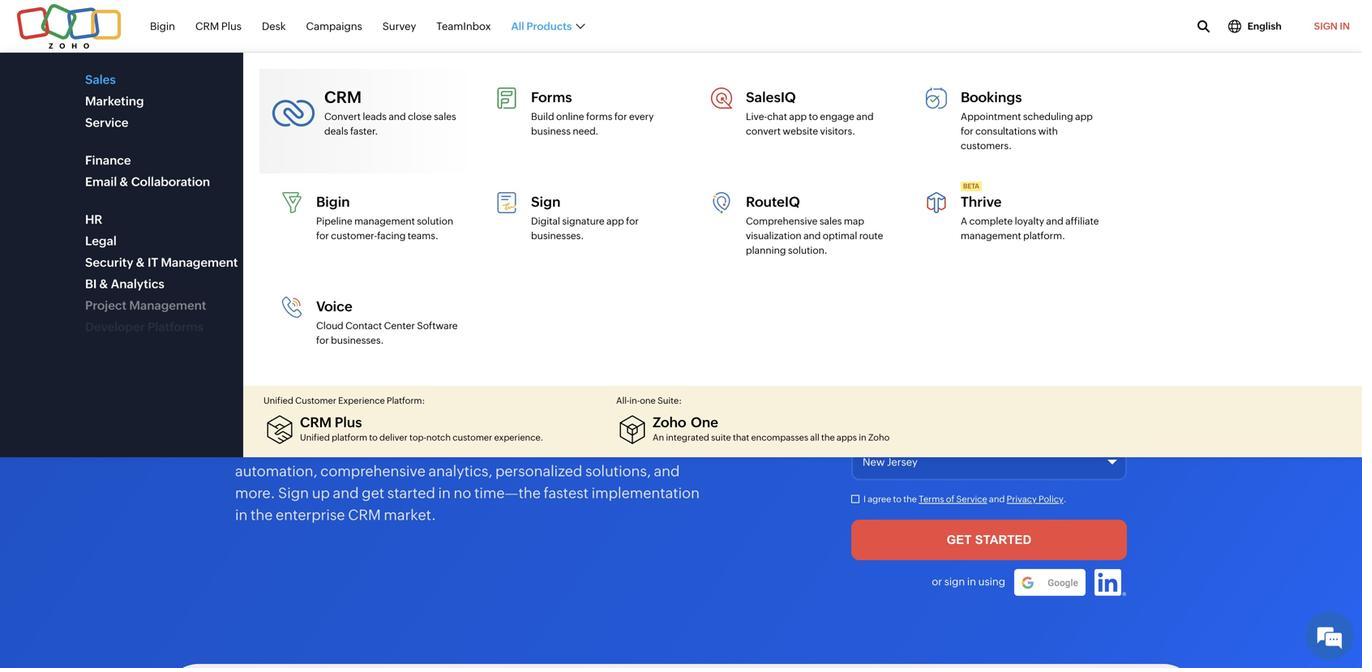 Task type: vqa. For each thing, say whether or not it's contained in the screenshot.
'deals'
yes



Task type: locate. For each thing, give the bounding box(es) containing it.
survey link
[[382, 11, 416, 42]]

app inside salesiq live-chat app to engage and convert website visitors.
[[789, 111, 807, 122]]

businesses.
[[531, 230, 584, 241], [331, 335, 384, 346]]

0 horizontal spatial sign
[[278, 485, 309, 501]]

no
[[454, 485, 471, 501]]

your data will be stored in the
[[851, 420, 973, 430]]

2 horizontal spatial &
[[136, 255, 145, 270]]

0 horizontal spatial unified
[[263, 396, 293, 406]]

app up website
[[789, 111, 807, 122]]

project
[[85, 298, 126, 313]]

the inside one an integrated suite that encompasses all the apps in zoho
[[821, 433, 835, 443]]

0 horizontal spatial businesses.
[[331, 335, 384, 346]]

1 vertical spatial businesses.
[[331, 335, 384, 346]]

0 vertical spatial service
[[85, 116, 129, 130]]

1 horizontal spatial facing
[[509, 441, 552, 458]]

0 horizontal spatial customer-
[[331, 230, 377, 241]]

1 horizontal spatial your
[[1000, 178, 1034, 195]]

for for bigin
[[316, 230, 329, 241]]

for down pipeline
[[316, 230, 329, 241]]

1 horizontal spatial businesses.
[[531, 230, 584, 241]]

crm down the 'get'
[[348, 507, 381, 523]]

customer- down pipeline
[[331, 230, 377, 241]]

sign up digital
[[531, 194, 561, 210]]

0 horizontal spatial bigin
[[150, 20, 175, 32]]

1 vertical spatial unified
[[300, 433, 330, 443]]

thrive
[[961, 194, 1002, 210]]

0 horizontal spatial management
[[354, 216, 415, 227]]

crm right bigin link
[[195, 20, 219, 32]]

for down cloud
[[316, 335, 329, 346]]

1 horizontal spatial bigin
[[316, 194, 350, 210]]

deliver
[[379, 433, 408, 443]]

with down scheduling
[[1038, 126, 1058, 137]]

in
[[1340, 21, 1350, 32]]

every
[[629, 111, 654, 122]]

0 horizontal spatial plus
[[221, 20, 242, 32]]

in
[[948, 420, 956, 430], [859, 433, 866, 443], [438, 485, 451, 501], [235, 507, 248, 523], [967, 576, 976, 588]]

sales inside routeiq comprehensive sales map visualization and optimal route planning solution.
[[820, 216, 842, 227]]

website
[[783, 126, 818, 137]]

0 horizontal spatial with
[[599, 441, 629, 458]]

to right agree
[[893, 494, 902, 504]]

an
[[653, 433, 664, 443]]

sign
[[531, 194, 561, 210], [278, 485, 309, 501]]

1 vertical spatial started
[[387, 485, 435, 501]]

with up solutions,
[[599, 441, 629, 458]]

all products
[[511, 20, 572, 32]]

0 vertical spatial businesses.
[[531, 230, 584, 241]]

1 horizontal spatial &
[[120, 175, 128, 189]]

of right out
[[390, 441, 404, 458]]

1 vertical spatial management
[[961, 230, 1021, 241]]

crm down customer
[[300, 414, 332, 430]]

0 vertical spatial your
[[1000, 178, 1034, 195]]

0 vertical spatial bigin
[[150, 20, 175, 32]]

to up website
[[809, 111, 818, 122]]

contact
[[345, 320, 382, 331]]

cloud
[[316, 320, 343, 331]]

businesses. down digital
[[531, 230, 584, 241]]

unified left best
[[300, 433, 330, 443]]

unified
[[263, 396, 293, 406], [300, 433, 330, 443]]

1 horizontal spatial customer-
[[440, 441, 509, 458]]

app for sign
[[606, 216, 624, 227]]

and up solution.
[[804, 230, 821, 241]]

privacy policy link
[[1007, 494, 1063, 504]]

bigin pipeline management solution for customer-facing teams.
[[316, 194, 453, 241]]

0 vertical spatial of
[[390, 441, 404, 458]]

service inside sales marketing service
[[85, 116, 129, 130]]

1 horizontal spatial unified
[[300, 433, 330, 443]]

management
[[161, 255, 238, 270], [129, 298, 206, 313]]

map
[[844, 216, 864, 227]]

started up market.
[[387, 485, 435, 501]]

convert
[[324, 111, 361, 122]]

and
[[389, 111, 406, 122], [856, 111, 874, 122], [1046, 216, 1063, 227], [804, 230, 821, 241], [654, 463, 680, 480], [333, 485, 359, 501], [989, 494, 1005, 504]]

of inside superfast work. steadfast growth. bring the very best out of your customer-facing teams with robust automation, comprehensive analytics, personalized solutions, and more. sign up and get started in no time—the fastest implementation in the enterprise crm market.
[[390, 441, 404, 458]]

2 horizontal spatial with
[[1038, 126, 1058, 137]]

for inside voice cloud contact center software for businesses.
[[316, 335, 329, 346]]

all products link
[[511, 11, 584, 42]]

close
[[408, 111, 432, 122]]

crm up convert
[[324, 88, 362, 107]]

0 vertical spatial unified
[[263, 396, 293, 406]]

i agree to the terms of service and privacy policy .
[[863, 494, 1066, 504]]

your up analytics,
[[407, 441, 437, 458]]

crm
[[195, 20, 219, 32], [324, 88, 362, 107], [300, 414, 332, 430], [348, 507, 381, 523]]

app inside sign digital signature app for businesses.
[[606, 216, 624, 227]]

1 vertical spatial to
[[369, 433, 378, 443]]

work.
[[235, 220, 491, 304]]

1 horizontal spatial sales
[[820, 216, 842, 227]]

crm for crm convert leads and close sales deals faster.
[[324, 88, 362, 107]]

1 vertical spatial service
[[956, 494, 987, 504]]

1 vertical spatial with
[[965, 178, 997, 195]]

&
[[120, 175, 128, 189], [136, 255, 145, 270], [99, 277, 108, 291]]

and inside crm convert leads and close sales deals faster.
[[389, 111, 406, 122]]

get
[[879, 178, 906, 195]]

your left the free
[[1000, 178, 1034, 195]]

0 vertical spatial to
[[809, 111, 818, 122]]

businesses. down contact
[[331, 335, 384, 346]]

or sign in using
[[932, 576, 1005, 588]]

sign inside superfast work. steadfast growth. bring the very best out of your customer-facing teams with robust automation, comprehensive analytics, personalized solutions, and more. sign up and get started in no time—the fastest implementation in the enterprise crm market.
[[278, 485, 309, 501]]

1 horizontal spatial with
[[965, 178, 997, 195]]

hr
[[85, 212, 102, 227]]

2 horizontal spatial app
[[1075, 111, 1093, 122]]

0 vertical spatial &
[[120, 175, 128, 189]]

platform
[[332, 433, 367, 443]]

sales right close
[[434, 111, 456, 122]]

bigin
[[150, 20, 175, 32], [316, 194, 350, 210]]

& right bi on the left of page
[[99, 277, 108, 291]]

service down marketing
[[85, 116, 129, 130]]

for for bookings
[[961, 126, 973, 137]]

bigin link
[[150, 11, 175, 42]]

customer- up analytics,
[[440, 441, 509, 458]]

unified left customer
[[263, 396, 293, 406]]

center
[[384, 320, 415, 331]]

0 vertical spatial customer-
[[331, 230, 377, 241]]

0 vertical spatial plus
[[221, 20, 242, 32]]

1 vertical spatial facing
[[509, 441, 552, 458]]

app right signature
[[606, 216, 624, 227]]

collaboration
[[131, 175, 210, 189]]

management down complete
[[961, 230, 1021, 241]]

1 vertical spatial plus
[[335, 414, 362, 430]]

and right engage
[[856, 111, 874, 122]]

your inside superfast work. steadfast growth. bring the very best out of your customer-facing teams with robust automation, comprehensive analytics, personalized solutions, and more. sign up and get started in no time—the fastest implementation in the enterprise crm market.
[[407, 441, 437, 458]]

app inside bookings appointment scheduling app for consultations with customers.
[[1075, 111, 1093, 122]]

1 vertical spatial bigin
[[316, 194, 350, 210]]

online
[[556, 111, 584, 122]]

0 horizontal spatial started
[[387, 485, 435, 501]]

the right all
[[821, 433, 835, 443]]

app right scheduling
[[1075, 111, 1093, 122]]

for inside sign digital signature app for businesses.
[[626, 216, 639, 227]]

started left beta
[[909, 178, 962, 195]]

0 vertical spatial sales
[[434, 111, 456, 122]]

1 vertical spatial &
[[136, 255, 145, 270]]

1 vertical spatial of
[[946, 494, 955, 504]]

survey
[[382, 20, 416, 32]]

to for salesiq
[[809, 111, 818, 122]]

1 horizontal spatial to
[[809, 111, 818, 122]]

sales up optimal
[[820, 216, 842, 227]]

plus
[[221, 20, 242, 32], [335, 414, 362, 430]]

marketing
[[85, 94, 144, 108]]

for right signature
[[626, 216, 639, 227]]

salesiq
[[746, 89, 796, 105]]

0 vertical spatial management
[[354, 216, 415, 227]]

and inside beta thrive a complete loyalty and affiliate management platform.
[[1046, 216, 1063, 227]]

using
[[978, 576, 1005, 588]]

customer-
[[331, 230, 377, 241], [440, 441, 509, 458]]

notch
[[426, 433, 451, 443]]

management inside beta thrive a complete loyalty and affiliate management platform.
[[961, 230, 1021, 241]]

crm inside crm plus unified platform to deliver top-notch customer experience.
[[300, 414, 332, 430]]

for left 'every'
[[614, 111, 627, 122]]

bigin left crm plus
[[150, 20, 175, 32]]

0 horizontal spatial &
[[99, 277, 108, 291]]

for inside bookings appointment scheduling app for consultations with customers.
[[961, 126, 973, 137]]

in left no
[[438, 485, 451, 501]]

the
[[958, 420, 971, 430], [821, 433, 835, 443], [275, 441, 297, 458], [903, 494, 917, 504], [251, 507, 273, 523]]

business
[[531, 126, 571, 137]]

bookings
[[961, 89, 1022, 105]]

bigin inside bigin pipeline management solution for customer-facing teams.
[[316, 194, 350, 210]]

bookings appointment scheduling app for consultations with customers.
[[961, 89, 1093, 151]]

the down more.
[[251, 507, 273, 523]]

routeiq
[[746, 194, 800, 210]]

and inside salesiq live-chat app to engage and convert website visitors.
[[856, 111, 874, 122]]

voice cloud contact center software for businesses.
[[316, 298, 458, 346]]

customer- inside bigin pipeline management solution for customer-facing teams.
[[331, 230, 377, 241]]

for for sign
[[626, 216, 639, 227]]

1 vertical spatial customer-
[[440, 441, 509, 458]]

facing left teams.
[[377, 230, 406, 241]]

and up platform.
[[1046, 216, 1063, 227]]

of right terms
[[946, 494, 955, 504]]

crm inside crm convert leads and close sales deals faster.
[[324, 88, 362, 107]]

1 horizontal spatial plus
[[335, 414, 362, 430]]

sign inside sign digital signature app for businesses.
[[531, 194, 561, 210]]

with up complete
[[965, 178, 997, 195]]

for up the customers.
[[961, 126, 973, 137]]

app for bookings
[[1075, 111, 1093, 122]]

to inside salesiq live-chat app to engage and convert website visitors.
[[809, 111, 818, 122]]

1 vertical spatial your
[[407, 441, 437, 458]]

2 vertical spatial with
[[599, 441, 629, 458]]

superfast work. steadfast growth. bring the very best out of your customer-facing teams with robust automation, comprehensive analytics, personalized solutions, and more. sign up and get started in no time—the fastest implementation in the enterprise crm market.
[[235, 154, 700, 523]]

0 vertical spatial with
[[1038, 126, 1058, 137]]

1 vertical spatial sign
[[278, 485, 309, 501]]

fastest
[[544, 485, 589, 501]]

0 vertical spatial started
[[909, 178, 962, 195]]

experience
[[338, 396, 385, 406]]

0 horizontal spatial your
[[407, 441, 437, 458]]

english
[[1248, 21, 1282, 32]]

1 vertical spatial sales
[[820, 216, 842, 227]]

service right terms
[[956, 494, 987, 504]]

sales
[[85, 73, 116, 87]]

and inside routeiq comprehensive sales map visualization and optimal route planning solution.
[[804, 230, 821, 241]]

management right it
[[161, 255, 238, 270]]

leads
[[363, 111, 387, 122]]

route
[[859, 230, 883, 241]]

top-
[[409, 433, 426, 443]]

all-in-one suite:
[[616, 396, 682, 406]]

in inside one an integrated suite that encompasses all the apps in zoho
[[859, 433, 866, 443]]

bigin up pipeline
[[316, 194, 350, 210]]

need.
[[573, 126, 598, 137]]

platform:
[[387, 396, 425, 406]]

0 horizontal spatial facing
[[377, 230, 406, 241]]

& right email
[[120, 175, 128, 189]]

None submit
[[851, 520, 1127, 560]]

1 horizontal spatial sign
[[531, 194, 561, 210]]

teams.
[[408, 230, 438, 241]]

in down 'your'
[[859, 433, 866, 443]]

for inside bigin pipeline management solution for customer-facing teams.
[[316, 230, 329, 241]]

1 horizontal spatial app
[[789, 111, 807, 122]]

plus up platform
[[335, 414, 362, 430]]

1 horizontal spatial of
[[946, 494, 955, 504]]

facing up the personalized
[[509, 441, 552, 458]]

0 vertical spatial sign
[[531, 194, 561, 210]]

to inside crm plus unified platform to deliver top-notch customer experience.
[[369, 433, 378, 443]]

or
[[932, 576, 942, 588]]

0 horizontal spatial app
[[606, 216, 624, 227]]

faster.
[[350, 126, 378, 137]]

0 horizontal spatial of
[[390, 441, 404, 458]]

0 horizontal spatial service
[[85, 116, 129, 130]]

crm convert leads and close sales deals faster.
[[324, 88, 456, 137]]

plus inside crm plus unified platform to deliver top-notch customer experience.
[[335, 414, 362, 430]]

forms
[[531, 89, 572, 105]]

sales
[[434, 111, 456, 122], [820, 216, 842, 227]]

zoho crm logo image
[[162, 62, 248, 98]]

sign left up
[[278, 485, 309, 501]]

1 horizontal spatial started
[[909, 178, 962, 195]]

management up teams.
[[354, 216, 415, 227]]

complete
[[969, 216, 1013, 227]]

plus left desk at top
[[221, 20, 242, 32]]

affiliate
[[1065, 216, 1099, 227]]

started inside superfast work. steadfast growth. bring the very best out of your customer-facing teams with robust automation, comprehensive analytics, personalized solutions, and more. sign up and get started in no time—the fastest implementation in the enterprise crm market.
[[387, 485, 435, 501]]

your
[[851, 420, 870, 430]]

2 vertical spatial &
[[99, 277, 108, 291]]

1 horizontal spatial management
[[961, 230, 1021, 241]]

& left it
[[136, 255, 145, 270]]

campaigns link
[[306, 11, 362, 42]]

2 vertical spatial to
[[893, 494, 902, 504]]

1 horizontal spatial service
[[956, 494, 987, 504]]

trial
[[1070, 178, 1099, 195]]

one
[[640, 396, 656, 406]]

and right leads
[[389, 111, 406, 122]]

0 horizontal spatial sales
[[434, 111, 456, 122]]

sign
[[944, 576, 965, 588]]

0 horizontal spatial to
[[369, 433, 378, 443]]

integrated
[[666, 433, 709, 443]]

0 vertical spatial facing
[[377, 230, 406, 241]]

for inside forms build online forms for every business need.
[[614, 111, 627, 122]]

finance
[[85, 153, 131, 167]]

management up platforms
[[129, 298, 206, 313]]

encompasses
[[751, 433, 808, 443]]

to left deliver
[[369, 433, 378, 443]]



Task type: describe. For each thing, give the bounding box(es) containing it.
businesses. inside voice cloud contact center software for businesses.
[[331, 335, 384, 346]]

the right stored
[[958, 420, 971, 430]]

time—the
[[474, 485, 541, 501]]

products
[[527, 20, 572, 32]]

get started with your free trial
[[879, 178, 1099, 195]]

crm plus
[[195, 20, 242, 32]]

routeiq comprehensive sales map visualization and optimal route planning solution.
[[746, 194, 883, 256]]

bigin for bigin pipeline management solution for customer-facing teams.
[[316, 194, 350, 210]]

more.
[[235, 485, 275, 501]]

1 vertical spatial management
[[129, 298, 206, 313]]

bigin for bigin
[[150, 20, 175, 32]]

optimal
[[823, 230, 857, 241]]

unified inside crm plus unified platform to deliver top-notch customer experience.
[[300, 433, 330, 443]]

in-
[[629, 396, 640, 406]]

enterprise
[[276, 507, 345, 523]]

email
[[85, 175, 117, 189]]

2 horizontal spatial to
[[893, 494, 902, 504]]

facing inside superfast work. steadfast growth. bring the very best out of your customer-facing teams with robust automation, comprehensive analytics, personalized solutions, and more. sign up and get started in no time—the fastest implementation in the enterprise crm market.
[[509, 441, 552, 458]]

sales inside crm convert leads and close sales deals faster.
[[434, 111, 456, 122]]

apps
[[837, 433, 857, 443]]

customer- inside superfast work. steadfast growth. bring the very best out of your customer-facing teams with robust automation, comprehensive analytics, personalized solutions, and more. sign up and get started in no time—the fastest implementation in the enterprise crm market.
[[440, 441, 509, 458]]

customer
[[295, 396, 336, 406]]

in right stored
[[948, 420, 956, 430]]

sign in link
[[1302, 11, 1362, 42]]

implementation
[[592, 485, 700, 501]]

for for forms
[[614, 111, 627, 122]]

comprehensive
[[320, 463, 426, 480]]

terms
[[919, 494, 944, 504]]

build
[[531, 111, 554, 122]]

very
[[300, 441, 329, 458]]

plus for crm plus
[[221, 20, 242, 32]]

and down 'robust' on the bottom
[[654, 463, 680, 480]]

plus for crm plus unified platform to deliver top-notch customer experience.
[[335, 414, 362, 430]]

sales marketing service
[[85, 73, 144, 130]]

solutions,
[[585, 463, 651, 480]]

in down more.
[[235, 507, 248, 523]]

beta thrive a complete loyalty and affiliate management platform.
[[961, 182, 1099, 241]]

unified customer experience platform:
[[263, 396, 425, 406]]

out
[[364, 441, 387, 458]]

software
[[417, 320, 458, 331]]

solution.
[[788, 245, 827, 256]]

with inside bookings appointment scheduling app for consultations with customers.
[[1038, 126, 1058, 137]]

pipeline
[[316, 216, 352, 227]]

consultations
[[975, 126, 1036, 137]]

customers.
[[961, 140, 1012, 151]]

in right sign
[[967, 576, 976, 588]]

digital
[[531, 216, 560, 227]]

best
[[332, 441, 361, 458]]

growth.
[[235, 351, 591, 435]]

customer
[[453, 433, 492, 443]]

will
[[892, 420, 906, 430]]

one an integrated suite that encompasses all the apps in zoho
[[653, 414, 890, 443]]

market.
[[384, 507, 436, 523]]

loyalty
[[1015, 216, 1044, 227]]

to for crm
[[369, 433, 378, 443]]

crm for crm plus
[[195, 20, 219, 32]]

security
[[85, 255, 133, 270]]

be
[[907, 420, 918, 430]]

suite
[[711, 433, 731, 443]]

bring
[[235, 441, 272, 458]]

.
[[1063, 494, 1066, 504]]

visitors.
[[820, 126, 855, 137]]

businesses. inside sign digital signature app for businesses.
[[531, 230, 584, 241]]

and right up
[[333, 485, 359, 501]]

steadfast
[[235, 286, 658, 370]]

platform.
[[1023, 230, 1065, 241]]

one
[[691, 414, 718, 430]]

crm plus link
[[195, 11, 242, 42]]

all
[[810, 433, 819, 443]]

data
[[871, 420, 890, 430]]

scheduling
[[1023, 111, 1073, 122]]

teaminbox link
[[436, 11, 491, 42]]

facing inside bigin pipeline management solution for customer-facing teams.
[[377, 230, 406, 241]]

the up automation,
[[275, 441, 297, 458]]

analytics,
[[428, 463, 492, 480]]

salesiq live-chat app to engage and convert website visitors.
[[746, 89, 874, 137]]

experience.
[[494, 433, 543, 443]]

a
[[961, 216, 967, 227]]

live-
[[746, 111, 767, 122]]

suite:
[[658, 396, 682, 406]]

crm inside superfast work. steadfast growth. bring the very best out of your customer-facing teams with robust automation, comprehensive analytics, personalized solutions, and more. sign up and get started in no time—the fastest implementation in the enterprise crm market.
[[348, 507, 381, 523]]

management inside bigin pipeline management solution for customer-facing teams.
[[354, 216, 415, 227]]

forms build online forms for every business need.
[[531, 89, 654, 137]]

& inside finance email & collaboration
[[120, 175, 128, 189]]

stored
[[920, 420, 946, 430]]

and left privacy
[[989, 494, 1005, 504]]

platforms
[[148, 320, 203, 334]]

zoho
[[868, 433, 890, 443]]

campaigns
[[306, 20, 362, 32]]

the left terms
[[903, 494, 917, 504]]

deals
[[324, 126, 348, 137]]

legal
[[85, 234, 117, 248]]

analytics
[[111, 277, 164, 291]]

hr legal security & it management bi & analytics project management developer platforms
[[85, 212, 238, 334]]

solution
[[417, 216, 453, 227]]

app for salesiq
[[789, 111, 807, 122]]

privacy
[[1007, 494, 1037, 504]]

with inside superfast work. steadfast growth. bring the very best out of your customer-facing teams with robust automation, comprehensive analytics, personalized solutions, and more. sign up and get started in no time—the fastest implementation in the enterprise crm market.
[[599, 441, 629, 458]]

0 vertical spatial management
[[161, 255, 238, 270]]

visualization
[[746, 230, 802, 241]]

beta
[[963, 182, 979, 190]]

terms of service link
[[919, 494, 987, 504]]

superfast
[[235, 154, 657, 238]]

crm for crm plus unified platform to deliver top-notch customer experience.
[[300, 414, 332, 430]]

desk link
[[262, 11, 286, 42]]



